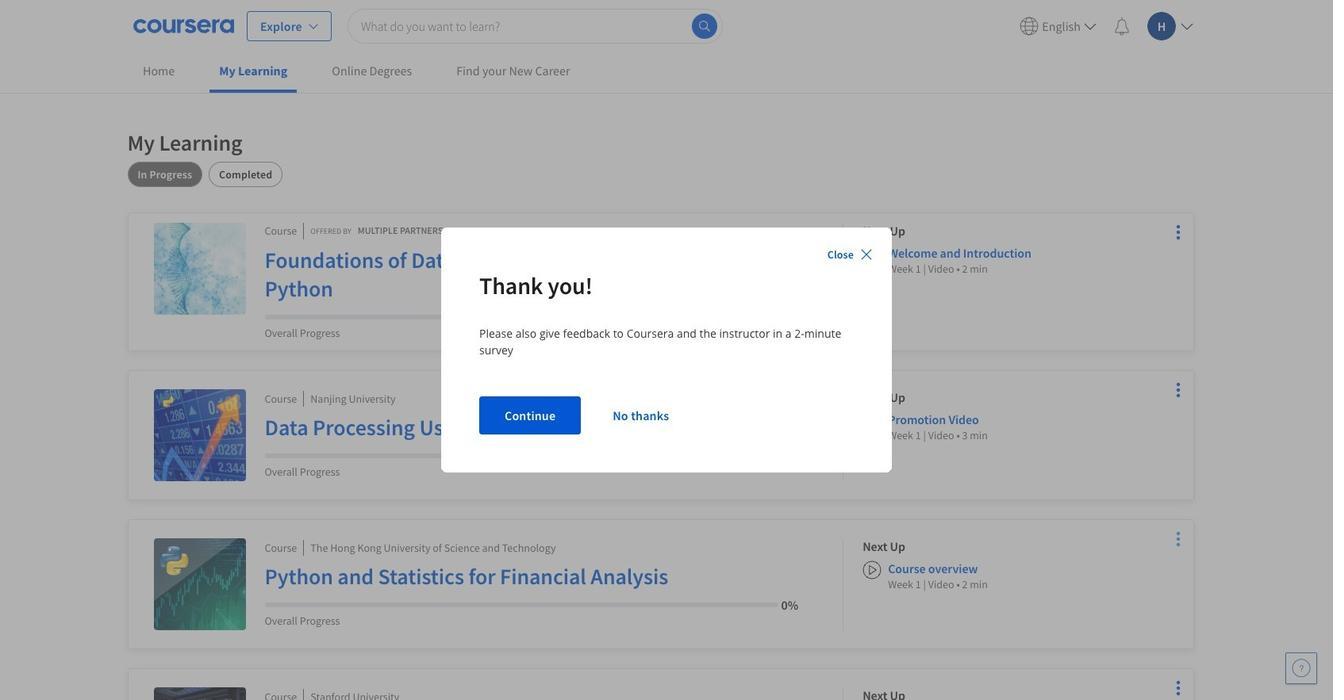 Task type: locate. For each thing, give the bounding box(es) containing it.
data processing using python image
[[154, 390, 246, 482]]

more option for data processing using python image
[[1167, 379, 1189, 402]]

None search field
[[348, 8, 723, 43]]

more option for introduction to statistics image
[[1167, 678, 1189, 700]]

tab list
[[127, 162, 1194, 187]]

coursera image
[[133, 13, 234, 38]]

dialog
[[441, 227, 892, 473]]



Task type: describe. For each thing, give the bounding box(es) containing it.
help center image
[[1292, 660, 1311, 679]]

more option for python and statistics for financial analysis image
[[1167, 529, 1189, 551]]

more option for foundations of data science: k-means clustering in python image
[[1167, 221, 1189, 244]]

introduction to statistics image
[[154, 688, 246, 701]]

foundations of data science: k-means clustering in python image
[[154, 223, 246, 315]]

python and statistics for financial analysis image
[[154, 539, 246, 631]]



Task type: vqa. For each thing, say whether or not it's contained in the screenshot.
DATA PROCESSING USING PYTHON image
yes



